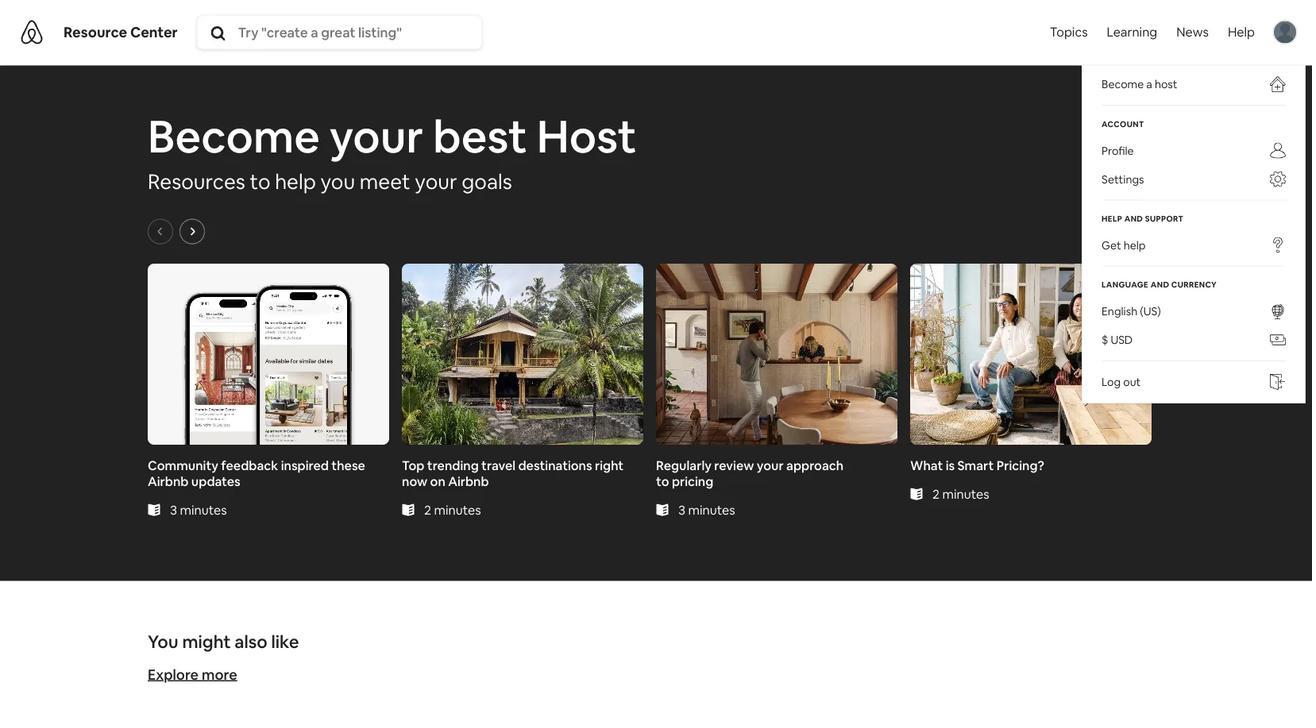 Task type: describe. For each thing, give the bounding box(es) containing it.
meet
[[360, 168, 411, 195]]

you might also like
[[148, 631, 299, 654]]

resource
[[64, 23, 127, 41]]

smart pricing?
[[958, 457, 1045, 473]]

support
[[1146, 214, 1184, 224]]

stephanie's account image
[[1275, 21, 1297, 43]]

2 minutes for trending
[[424, 501, 481, 518]]

$
[[1102, 333, 1109, 347]]

right
[[595, 457, 624, 473]]

settings link
[[1102, 165, 1287, 193]]

also like
[[235, 631, 299, 654]]

news
[[1177, 24, 1210, 40]]

english (us) button
[[1102, 297, 1287, 326]]

become for your
[[148, 107, 320, 165]]

english (us)
[[1102, 304, 1162, 319]]

profile link
[[1102, 136, 1287, 165]]

Search text field
[[238, 24, 479, 41]]

help for help
[[1229, 24, 1256, 40]]

and for language
[[1151, 280, 1170, 290]]

more
[[202, 666, 237, 684]]

$ usd
[[1102, 333, 1134, 347]]

destinations
[[519, 457, 593, 473]]

your inside become your best host resources to help you meet your goals
[[330, 107, 424, 165]]

feedback
[[221, 457, 278, 473]]

$ usd button
[[1102, 326, 1287, 354]]

2 for top
[[424, 501, 432, 518]]

explore more link
[[148, 666, 237, 684]]

help for help and support
[[1102, 214, 1123, 224]]

minutes for review
[[689, 501, 736, 518]]

help and support
[[1102, 214, 1184, 224]]

approach
[[787, 457, 844, 473]]

explore more
[[148, 666, 237, 684]]

language
[[1102, 280, 1149, 290]]

become your best host resources to help you meet your goals
[[148, 107, 637, 195]]

you
[[321, 168, 355, 195]]

topics button
[[1047, 0, 1092, 67]]

what is smart pricing?
[[911, 457, 1045, 473]]

minutes for is
[[943, 486, 990, 502]]

minutes for trending
[[434, 501, 481, 518]]

become a host link
[[1102, 70, 1287, 99]]

review
[[715, 457, 755, 473]]

out
[[1124, 375, 1141, 389]]

3 for community feedback inspired these airbnb updates
[[170, 501, 177, 518]]

center
[[130, 23, 178, 41]]

currency
[[1172, 280, 1218, 290]]

2 minutes for is
[[933, 486, 990, 502]]

community feedback inspired these airbnb updates
[[148, 457, 365, 489]]

is
[[946, 457, 955, 473]]

resource center
[[64, 23, 178, 41]]

account
[[1102, 119, 1145, 129]]

learning
[[1108, 24, 1158, 40]]

regularly
[[656, 457, 712, 473]]

community
[[148, 457, 219, 473]]

get
[[1102, 238, 1122, 252]]

you
[[148, 631, 179, 654]]

a
[[1147, 77, 1153, 91]]

learning button
[[1098, 0, 1168, 64]]

to
[[250, 168, 271, 195]]

resource center link
[[64, 23, 178, 41]]

help inside become your best host resources to help you meet your goals
[[275, 168, 316, 195]]



Task type: locate. For each thing, give the bounding box(es) containing it.
3
[[170, 501, 177, 518], [679, 501, 686, 518]]

minutes for feedback
[[180, 501, 227, 518]]

topics
[[1051, 24, 1088, 40]]

and up get help at top
[[1125, 214, 1144, 224]]

and
[[1125, 214, 1144, 224], [1151, 280, 1170, 290]]

trending
[[427, 457, 479, 473]]

your inside regularly review your approach to pricing
[[757, 457, 784, 473]]

1 horizontal spatial help
[[1124, 238, 1146, 252]]

become a host
[[1102, 77, 1178, 91]]

1 vertical spatial become
[[148, 107, 320, 165]]

2 for what
[[933, 486, 940, 502]]

3 minutes
[[170, 501, 227, 518], [679, 501, 736, 518]]

3 minutes for to pricing
[[679, 501, 736, 518]]

2 3 from the left
[[679, 501, 686, 518]]

to pricing
[[656, 473, 714, 489]]

top trending travel destinations right now on airbnb
[[402, 457, 624, 489]]

become inside become your best host resources to help you meet your goals
[[148, 107, 320, 165]]

help right get
[[1124, 238, 1146, 252]]

profile
[[1102, 143, 1135, 158]]

1 vertical spatial and
[[1151, 280, 1170, 290]]

1 vertical spatial your
[[757, 457, 784, 473]]

1 horizontal spatial and
[[1151, 280, 1170, 290]]

0 vertical spatial help
[[275, 168, 316, 195]]

help link
[[1219, 0, 1265, 64]]

on airbnb
[[430, 473, 489, 489]]

0 horizontal spatial 3 minutes
[[170, 501, 227, 518]]

become left "a"
[[1102, 77, 1145, 91]]

1 horizontal spatial 3 minutes
[[679, 501, 736, 518]]

2 minutes down on airbnb
[[424, 501, 481, 518]]

help left stephanie's account image
[[1229, 24, 1256, 40]]

1 horizontal spatial 2 minutes
[[933, 486, 990, 502]]

minutes
[[943, 486, 990, 502], [180, 501, 227, 518], [434, 501, 481, 518], [689, 501, 736, 518]]

0 vertical spatial your
[[330, 107, 424, 165]]

minutes down 'airbnb updates'
[[180, 501, 227, 518]]

0 horizontal spatial 2
[[424, 501, 432, 518]]

1 horizontal spatial help
[[1229, 24, 1256, 40]]

3 minutes for airbnb updates
[[170, 501, 227, 518]]

become for a
[[1102, 77, 1145, 91]]

0 horizontal spatial 3
[[170, 501, 177, 518]]

2 minutes down the is
[[933, 486, 990, 502]]

usd
[[1111, 333, 1134, 347]]

what
[[911, 457, 944, 473]]

3 minutes down to pricing
[[679, 501, 736, 518]]

help inside get help "link"
[[1124, 238, 1146, 252]]

help
[[275, 168, 316, 195], [1124, 238, 1146, 252]]

minutes down on airbnb
[[434, 501, 481, 518]]

settings
[[1102, 172, 1145, 186]]

best host
[[433, 107, 637, 165]]

1 horizontal spatial 3
[[679, 501, 686, 518]]

and up (us)
[[1151, 280, 1170, 290]]

2 down now
[[424, 501, 432, 518]]

explore
[[148, 666, 199, 684]]

minutes down to pricing
[[689, 501, 736, 518]]

become
[[1102, 77, 1145, 91], [148, 107, 320, 165]]

(us)
[[1141, 304, 1162, 319]]

top
[[402, 457, 425, 473]]

become up to
[[148, 107, 320, 165]]

2
[[933, 486, 940, 502], [424, 501, 432, 518]]

your right review at the bottom of page
[[757, 457, 784, 473]]

log
[[1102, 375, 1122, 389]]

your
[[330, 107, 424, 165], [757, 457, 784, 473]]

1 3 from the left
[[170, 501, 177, 518]]

1 horizontal spatial 2
[[933, 486, 940, 502]]

host
[[1155, 77, 1178, 91]]

these
[[332, 457, 365, 473]]

resources
[[148, 168, 245, 195]]

your goals
[[415, 168, 512, 195]]

two people sit on a balcony bench just outside large open windows near potted trees, a table, and a spiral staircase. image
[[911, 263, 1152, 445], [911, 263, 1152, 445]]

0 horizontal spatial your
[[330, 107, 424, 165]]

1 vertical spatial help
[[1124, 238, 1146, 252]]

your up meet
[[330, 107, 424, 165]]

1 horizontal spatial your
[[757, 457, 784, 473]]

and for help
[[1125, 214, 1144, 224]]

3 minutes down 'airbnb updates'
[[170, 501, 227, 518]]

now
[[402, 473, 428, 489]]

2 down what
[[933, 486, 940, 502]]

help up get
[[1102, 214, 1123, 224]]

help
[[1229, 24, 1256, 40], [1102, 214, 1123, 224]]

three people sit on the front steps of a place listed on airbnb in bali facing large tropical trees and vegetation. image
[[402, 263, 644, 445], [402, 263, 644, 445]]

might
[[182, 631, 231, 654]]

3 down 'airbnb updates'
[[170, 501, 177, 518]]

help right to
[[275, 168, 316, 195]]

2 minutes
[[933, 486, 990, 502], [424, 501, 481, 518]]

log out button
[[1102, 368, 1287, 397]]

0 horizontal spatial and
[[1125, 214, 1144, 224]]

1 3 minutes from the left
[[170, 501, 227, 518]]

0 horizontal spatial 2 minutes
[[424, 501, 481, 518]]

0 horizontal spatial become
[[148, 107, 320, 165]]

inspired
[[281, 457, 329, 473]]

2 3 minutes from the left
[[679, 501, 736, 518]]

minutes down what is smart pricing?
[[943, 486, 990, 502]]

news button
[[1168, 0, 1219, 64]]

side by side phone screens show listings available for the guest's original dates and for checking in a day earlier or later. image
[[148, 263, 389, 445], [148, 263, 389, 445]]

0 horizontal spatial help
[[1102, 214, 1123, 224]]

1 horizontal spatial become
[[1102, 77, 1145, 91]]

regularly review your approach to pricing
[[656, 457, 844, 489]]

airbnb updates
[[148, 473, 241, 489]]

a person holding a mug and a cell phone walks past a dining table toward a bright window as another person looks on. image
[[656, 263, 898, 445], [656, 263, 898, 445]]

get help
[[1102, 238, 1146, 252]]

1 vertical spatial help
[[1102, 214, 1123, 224]]

log out
[[1102, 375, 1141, 389]]

0 vertical spatial help
[[1229, 24, 1256, 40]]

0 vertical spatial and
[[1125, 214, 1144, 224]]

travel
[[482, 457, 516, 473]]

get help link
[[1102, 231, 1287, 260]]

3 down to pricing
[[679, 501, 686, 518]]

language and currency
[[1102, 280, 1218, 290]]

0 vertical spatial become
[[1102, 77, 1145, 91]]

english
[[1102, 304, 1138, 319]]

3 for regularly review your approach to pricing
[[679, 501, 686, 518]]

become inside become a host link
[[1102, 77, 1145, 91]]

0 horizontal spatial help
[[275, 168, 316, 195]]



Task type: vqa. For each thing, say whether or not it's contained in the screenshot.


